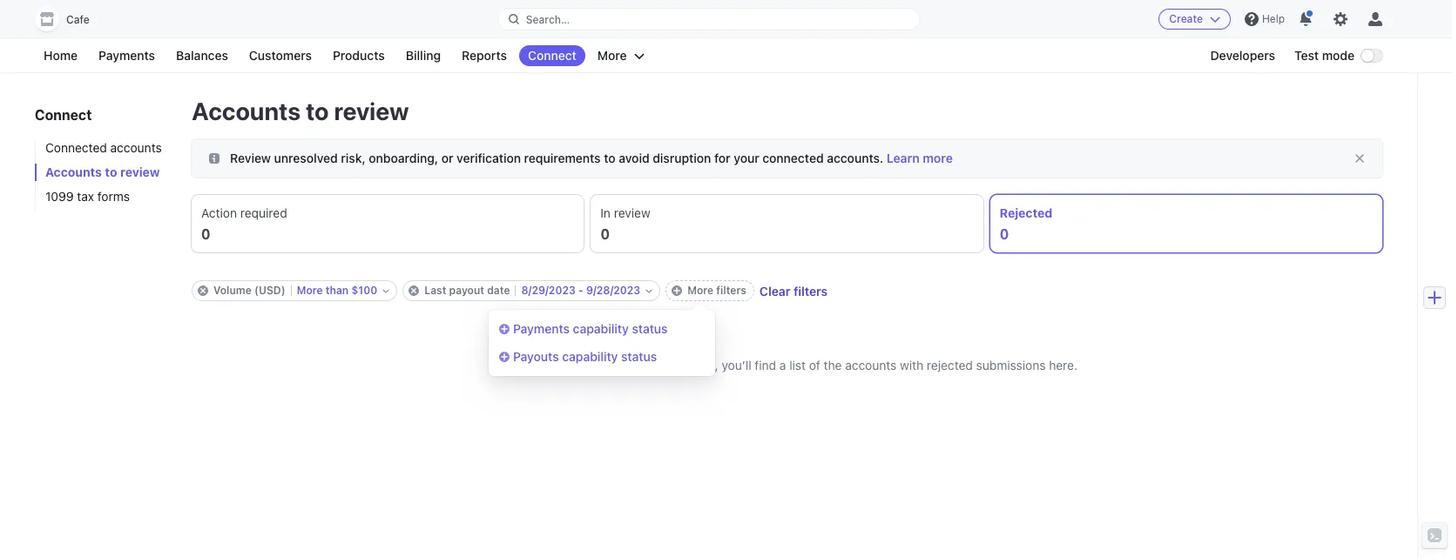 Task type: vqa. For each thing, say whether or not it's contained in the screenshot.
-
yes



Task type: describe. For each thing, give the bounding box(es) containing it.
remove volume (usd) image
[[198, 286, 208, 296]]

action
[[201, 206, 237, 220]]

test
[[1294, 48, 1319, 63]]

or
[[441, 151, 453, 166]]

balances link
[[167, 45, 237, 66]]

connected accounts
[[45, 140, 162, 155]]

list
[[789, 358, 806, 373]]

of
[[809, 358, 820, 373]]

(usd)
[[254, 284, 285, 297]]

clear filters button
[[759, 284, 828, 298]]

more for more
[[597, 48, 627, 63]]

more for more than $100
[[297, 284, 323, 297]]

edit volume (usd) image
[[383, 287, 390, 294]]

more filters
[[687, 284, 746, 297]]

developers
[[1210, 48, 1275, 63]]

clear filters
[[759, 284, 828, 298]]

payments capability status
[[513, 321, 668, 336]]

payouts capability status button
[[499, 348, 705, 366]]

status for payments capability status
[[632, 321, 668, 336]]

submissions
[[976, 358, 1046, 373]]

1099 tax forms link
[[35, 188, 174, 206]]

1 horizontal spatial connect
[[528, 48, 577, 63]]

payouts capability status
[[513, 349, 657, 364]]

0 horizontal spatial to
[[105, 165, 117, 179]]

the
[[824, 358, 842, 373]]

create
[[1169, 12, 1203, 25]]

last payout date
[[424, 284, 510, 297]]

0 for in review 0
[[600, 226, 610, 242]]

Search… text field
[[498, 8, 919, 30]]

2 a from the left
[[779, 358, 786, 373]]

capability for payments
[[573, 321, 629, 336]]

filters for clear filters
[[794, 284, 828, 298]]

rejected 0
[[1000, 206, 1053, 242]]

clear
[[759, 284, 790, 298]]

0 horizontal spatial accounts
[[110, 140, 162, 155]]

has
[[569, 358, 589, 373]]

risk,
[[341, 151, 366, 166]]

home
[[44, 48, 78, 63]]

accounts.
[[827, 151, 883, 166]]

your
[[734, 151, 759, 166]]

help
[[1262, 12, 1285, 25]]

balances
[[176, 48, 228, 63]]

verification
[[457, 151, 521, 166]]

in review 0
[[600, 206, 650, 242]]

volume (usd)
[[213, 284, 285, 297]]

avoid
[[619, 151, 649, 166]]

in
[[600, 206, 611, 220]]

payments for payments capability status
[[513, 321, 570, 336]]

learn
[[887, 151, 920, 166]]

2 horizontal spatial to
[[604, 151, 616, 166]]

1 horizontal spatial accounts
[[192, 97, 301, 125]]

-
[[578, 284, 583, 297]]

required
[[240, 206, 287, 220]]

onboarding,
[[369, 151, 438, 166]]

learn more link
[[887, 151, 953, 166]]

for
[[714, 151, 730, 166]]

0 inside rejected 0
[[1000, 226, 1009, 242]]

reports
[[462, 48, 507, 63]]

review unresolved risk, onboarding, or verification requirements to avoid disruption for your connected accounts. learn more
[[230, 151, 953, 166]]

find
[[755, 358, 776, 373]]

billing link
[[397, 45, 449, 66]]

payout
[[449, 284, 484, 297]]

connect link
[[519, 45, 585, 66]]

date
[[487, 284, 510, 297]]

customers link
[[240, 45, 321, 66]]



Task type: locate. For each thing, give the bounding box(es) containing it.
with
[[900, 358, 923, 373]]

1 horizontal spatial accounts
[[845, 358, 897, 373]]

accounts
[[192, 97, 301, 125], [45, 165, 102, 179]]

0 horizontal spatial accounts
[[45, 165, 102, 179]]

Search… search field
[[498, 8, 919, 30]]

payments capability status button
[[499, 321, 705, 338]]

connected accounts link
[[35, 139, 174, 157]]

when stripe has rejected a submission, you'll find a list of the accounts with rejected submissions here.
[[496, 358, 1078, 373]]

1 vertical spatial accounts
[[845, 358, 897, 373]]

review right in
[[614, 206, 650, 220]]

products
[[333, 48, 385, 63]]

1 horizontal spatial a
[[779, 358, 786, 373]]

tab list containing 0
[[192, 195, 1382, 253]]

connect
[[528, 48, 577, 63], [35, 107, 92, 123]]

help button
[[1238, 5, 1292, 33]]

cafe
[[66, 13, 90, 26]]

accounts down connected
[[45, 165, 102, 179]]

0 down action
[[201, 226, 210, 242]]

test mode
[[1294, 48, 1355, 63]]

0 horizontal spatial 0
[[201, 226, 210, 242]]

0 horizontal spatial connect
[[35, 107, 92, 123]]

capability for payouts
[[562, 349, 618, 364]]

payments inside the payments link
[[98, 48, 155, 63]]

to up unresolved
[[306, 97, 329, 125]]

8/29/2023
[[521, 284, 576, 297]]

capability inside payments capability status button
[[573, 321, 629, 336]]

2 horizontal spatial review
[[614, 206, 650, 220]]

$100
[[351, 284, 377, 297]]

0 horizontal spatial accounts to review
[[45, 165, 160, 179]]

1 horizontal spatial 0
[[600, 226, 610, 242]]

status for payouts capability status
[[621, 349, 657, 364]]

tax
[[77, 189, 94, 204]]

capability down payments capability status
[[562, 349, 618, 364]]

to left avoid
[[604, 151, 616, 166]]

review
[[230, 151, 271, 166]]

capability
[[573, 321, 629, 336], [562, 349, 618, 364]]

more right connect link
[[597, 48, 627, 63]]

1099
[[45, 189, 74, 204]]

1 horizontal spatial to
[[306, 97, 329, 125]]

tab list
[[192, 195, 1382, 253]]

products link
[[324, 45, 393, 66]]

1 vertical spatial capability
[[562, 349, 618, 364]]

connect down search…
[[528, 48, 577, 63]]

capability inside payouts capability status button
[[562, 349, 618, 364]]

accounts up the accounts to review link
[[110, 140, 162, 155]]

0 vertical spatial capability
[[573, 321, 629, 336]]

more
[[597, 48, 627, 63], [297, 284, 323, 297], [687, 284, 714, 297]]

0 horizontal spatial payments
[[98, 48, 155, 63]]

billing
[[406, 48, 441, 63]]

1 horizontal spatial payments
[[513, 321, 570, 336]]

payments right the home
[[98, 48, 155, 63]]

accounts
[[110, 140, 162, 155], [845, 358, 897, 373]]

status down edit last payout date image
[[632, 321, 668, 336]]

unresolved
[[274, 151, 338, 166]]

0 inside action required 0
[[201, 226, 210, 242]]

here.
[[1049, 358, 1078, 373]]

1 0 from the left
[[201, 226, 210, 242]]

disruption
[[653, 151, 711, 166]]

0
[[201, 226, 210, 242], [600, 226, 610, 242], [1000, 226, 1009, 242]]

connected
[[45, 140, 107, 155]]

0 horizontal spatial filters
[[716, 284, 746, 297]]

action required 0
[[201, 206, 287, 242]]

create button
[[1159, 9, 1231, 30]]

payouts
[[513, 349, 559, 364]]

reports link
[[453, 45, 516, 66]]

1 horizontal spatial accounts to review
[[192, 97, 409, 125]]

payments up payouts
[[513, 321, 570, 336]]

1 vertical spatial status
[[621, 349, 657, 364]]

0 down in
[[600, 226, 610, 242]]

review inside in review 0
[[614, 206, 650, 220]]

8/29/2023 - 9/28/2023
[[521, 284, 640, 297]]

1099 tax forms
[[45, 189, 130, 204]]

accounts up review
[[192, 97, 301, 125]]

rejected right with
[[927, 358, 973, 373]]

accounts to review down connected accounts link
[[45, 165, 160, 179]]

svg image
[[209, 153, 220, 164]]

status
[[632, 321, 668, 336], [621, 349, 657, 364]]

more for more filters
[[687, 284, 714, 297]]

than
[[326, 284, 349, 297]]

1 horizontal spatial rejected
[[927, 358, 973, 373]]

1 vertical spatial review
[[120, 165, 160, 179]]

0 horizontal spatial review
[[120, 165, 160, 179]]

0 vertical spatial status
[[632, 321, 668, 336]]

volume
[[213, 284, 252, 297]]

1 vertical spatial connect
[[35, 107, 92, 123]]

0 horizontal spatial more
[[297, 284, 323, 297]]

0 horizontal spatial a
[[642, 358, 648, 373]]

1 a from the left
[[642, 358, 648, 373]]

accounts to review
[[192, 97, 409, 125], [45, 165, 160, 179]]

submission,
[[652, 358, 718, 373]]

capability up payouts capability status button
[[573, 321, 629, 336]]

home link
[[35, 45, 86, 66]]

payments for payments
[[98, 48, 155, 63]]

to
[[306, 97, 329, 125], [604, 151, 616, 166], [105, 165, 117, 179]]

2 rejected from the left
[[927, 358, 973, 373]]

review up risk,
[[334, 97, 409, 125]]

0 for action required 0
[[201, 226, 210, 242]]

payments inside payments capability status button
[[513, 321, 570, 336]]

more
[[923, 151, 953, 166]]

0 vertical spatial accounts to review
[[192, 97, 409, 125]]

requirements
[[524, 151, 601, 166]]

1 vertical spatial accounts to review
[[45, 165, 160, 179]]

clear filters toolbar
[[192, 280, 1382, 301]]

more right add more filters icon
[[687, 284, 714, 297]]

more button
[[589, 45, 653, 66]]

connected
[[762, 151, 824, 166]]

connect up connected
[[35, 107, 92, 123]]

1 vertical spatial accounts
[[45, 165, 102, 179]]

1 horizontal spatial review
[[334, 97, 409, 125]]

forms
[[97, 189, 130, 204]]

accounts right the
[[845, 358, 897, 373]]

filters for more filters
[[716, 284, 746, 297]]

0 horizontal spatial rejected
[[592, 358, 638, 373]]

add more filters image
[[672, 286, 682, 296]]

filters left clear
[[716, 284, 746, 297]]

a left list on the right bottom of page
[[779, 358, 786, 373]]

3 0 from the left
[[1000, 226, 1009, 242]]

edit last payout date image
[[646, 287, 653, 294]]

cafe button
[[35, 7, 107, 31]]

review
[[334, 97, 409, 125], [120, 165, 160, 179], [614, 206, 650, 220]]

status inside payouts capability status button
[[621, 349, 657, 364]]

filters right clear
[[794, 284, 828, 298]]

2 0 from the left
[[600, 226, 610, 242]]

to up forms
[[105, 165, 117, 179]]

0 inside in review 0
[[600, 226, 610, 242]]

more than $100
[[297, 284, 377, 297]]

0 vertical spatial connect
[[528, 48, 577, 63]]

1 rejected from the left
[[592, 358, 638, 373]]

status inside payments capability status button
[[632, 321, 668, 336]]

1 horizontal spatial filters
[[794, 284, 828, 298]]

status down payments capability status button on the left of page
[[621, 349, 657, 364]]

2 vertical spatial review
[[614, 206, 650, 220]]

more inside button
[[597, 48, 627, 63]]

2 horizontal spatial 0
[[1000, 226, 1009, 242]]

1 vertical spatial payments
[[513, 321, 570, 336]]

a
[[642, 358, 648, 373], [779, 358, 786, 373]]

0 vertical spatial accounts
[[110, 140, 162, 155]]

rejected
[[1000, 206, 1053, 220]]

last
[[424, 284, 446, 297]]

rejected
[[592, 358, 638, 373], [927, 358, 973, 373]]

0 vertical spatial accounts
[[192, 97, 301, 125]]

customers
[[249, 48, 312, 63]]

payments
[[98, 48, 155, 63], [513, 321, 570, 336]]

0 vertical spatial review
[[334, 97, 409, 125]]

mode
[[1322, 48, 1355, 63]]

search…
[[526, 13, 570, 26]]

accounts to review up unresolved
[[192, 97, 409, 125]]

0 down rejected on the top right
[[1000, 226, 1009, 242]]

1 horizontal spatial more
[[597, 48, 627, 63]]

you'll
[[722, 358, 751, 373]]

rejected right has
[[592, 358, 638, 373]]

stripe
[[532, 358, 566, 373]]

a left submission,
[[642, 358, 648, 373]]

developers link
[[1202, 45, 1284, 66]]

2 horizontal spatial more
[[687, 284, 714, 297]]

accounts to review link
[[35, 164, 174, 181]]

more left than
[[297, 284, 323, 297]]

9/28/2023
[[586, 284, 640, 297]]

remove last payout date image
[[409, 286, 419, 296]]

when
[[496, 358, 529, 373]]

0 vertical spatial payments
[[98, 48, 155, 63]]

payments link
[[90, 45, 164, 66]]

review up forms
[[120, 165, 160, 179]]



